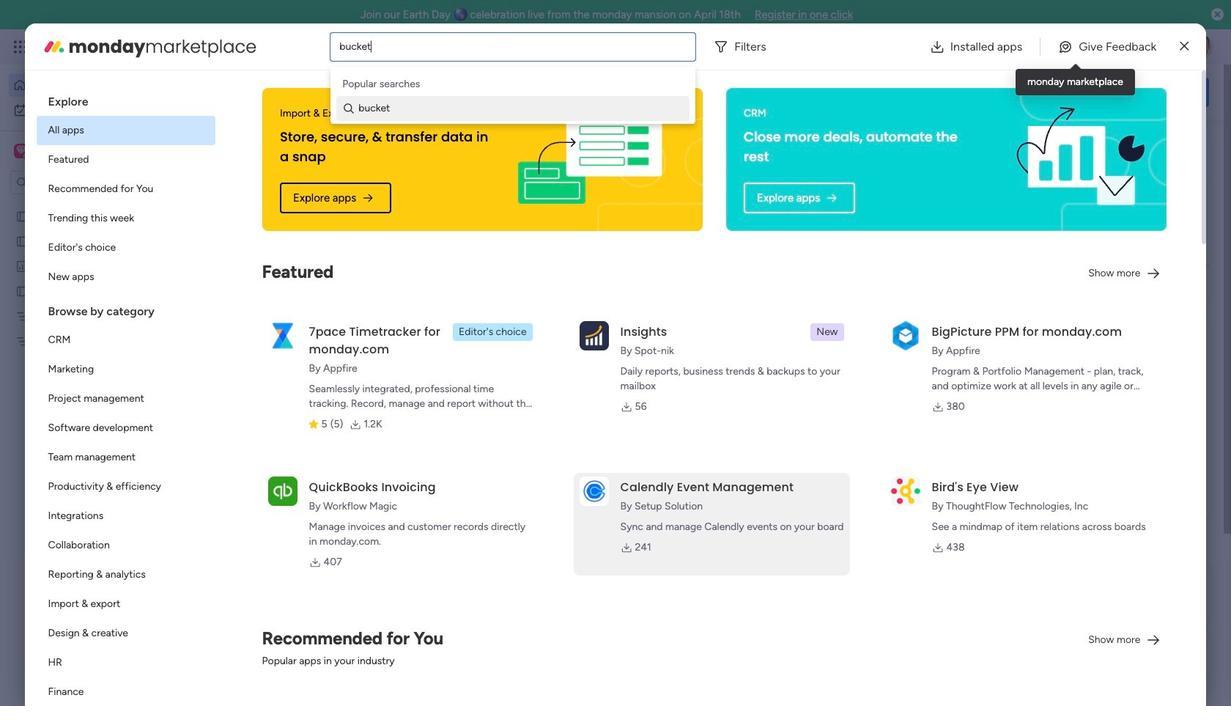 Task type: vqa. For each thing, say whether or not it's contained in the screenshot.
notifications
no



Task type: describe. For each thing, give the bounding box(es) containing it.
quick search results list box
[[227, 166, 955, 540]]

2 heading from the top
[[36, 292, 215, 326]]

update feed image
[[1004, 40, 1018, 54]]

Dropdown input text field
[[340, 40, 373, 53]]

1 horizontal spatial public board image
[[245, 477, 261, 493]]

1 horizontal spatial banner logo image
[[1006, 98, 1150, 221]]

component image
[[245, 500, 258, 513]]

1 workspace image from the left
[[14, 143, 29, 159]]

workspace selection element
[[14, 142, 122, 161]]

component image
[[485, 320, 498, 333]]

1 heading from the top
[[36, 82, 215, 116]]

check circle image
[[1012, 167, 1021, 178]]

v2 bolt switch image
[[1116, 84, 1125, 100]]

getting started element
[[990, 564, 1210, 622]]

check circle image
[[1012, 186, 1021, 197]]

monday marketplace image
[[42, 35, 66, 58]]

2 workspace image from the left
[[16, 143, 26, 159]]

2 public board image from the top
[[15, 284, 29, 298]]

add to favorites image
[[435, 477, 449, 492]]

public dashboard image
[[15, 259, 29, 273]]



Task type: locate. For each thing, give the bounding box(es) containing it.
1 vertical spatial terry turtle image
[[261, 632, 290, 661]]

0 horizontal spatial terry turtle image
[[261, 632, 290, 661]]

public board image up component image
[[245, 477, 261, 493]]

0 vertical spatial terry turtle image
[[1191, 35, 1214, 59]]

public board image
[[15, 234, 29, 248], [245, 477, 261, 493]]

1 vertical spatial dapulse x slim image
[[1188, 136, 1205, 153]]

notifications image
[[971, 40, 986, 54]]

banner logo image
[[495, 88, 685, 231], [1006, 98, 1150, 221]]

help image
[[1136, 40, 1151, 54]]

public board image up public dashboard image at the left top of the page
[[15, 234, 29, 248]]

0 vertical spatial public board image
[[15, 209, 29, 223]]

search everything image
[[1104, 40, 1119, 54]]

1 public board image from the top
[[15, 209, 29, 223]]

0 horizontal spatial banner logo image
[[495, 88, 685, 231]]

templates image image
[[1003, 324, 1197, 425]]

dapulse x slim image
[[1181, 38, 1189, 55], [1188, 136, 1205, 153]]

0 horizontal spatial public board image
[[15, 234, 29, 248]]

select product image
[[13, 40, 28, 54]]

v2 user feedback image
[[1002, 84, 1013, 100]]

0 vertical spatial dapulse x slim image
[[1181, 38, 1189, 55]]

public board image up public dashboard image at the left top of the page
[[15, 209, 29, 223]]

workspace image
[[14, 143, 29, 159], [16, 143, 26, 159]]

Search in workspace field
[[31, 174, 122, 191]]

1 vertical spatial heading
[[36, 292, 215, 326]]

help center element
[[990, 634, 1210, 693]]

public board image
[[15, 209, 29, 223], [15, 284, 29, 298]]

app logo image
[[268, 321, 297, 350], [580, 321, 609, 350], [891, 321, 921, 350], [268, 476, 297, 506], [580, 476, 609, 506], [891, 476, 921, 506]]

list box
[[36, 82, 215, 706], [0, 201, 187, 551]]

2 image
[[1015, 30, 1028, 47]]

see plans image
[[243, 39, 256, 55]]

monday marketplace image
[[1068, 40, 1083, 54]]

terry turtle image
[[1191, 35, 1214, 59], [261, 632, 290, 661]]

1 vertical spatial public board image
[[245, 477, 261, 493]]

heading
[[36, 82, 215, 116], [36, 292, 215, 326]]

1 horizontal spatial terry turtle image
[[1191, 35, 1214, 59]]

0 vertical spatial heading
[[36, 82, 215, 116]]

circle o image
[[1012, 223, 1021, 234]]

option
[[9, 73, 178, 97], [9, 98, 178, 122], [36, 116, 215, 145], [36, 145, 215, 174], [36, 174, 215, 204], [0, 203, 187, 206], [36, 204, 215, 233], [36, 233, 215, 262], [36, 262, 215, 292], [36, 326, 215, 355], [36, 355, 215, 384], [36, 384, 215, 413], [36, 413, 215, 443], [36, 443, 215, 472], [36, 472, 215, 501], [36, 501, 215, 531], [36, 531, 215, 560], [36, 560, 215, 589], [36, 589, 215, 619], [36, 619, 215, 648], [36, 648, 215, 677], [36, 677, 215, 706]]

public board image down public dashboard image at the left top of the page
[[15, 284, 29, 298]]

1 vertical spatial public board image
[[15, 284, 29, 298]]

0 vertical spatial public board image
[[15, 234, 29, 248]]



